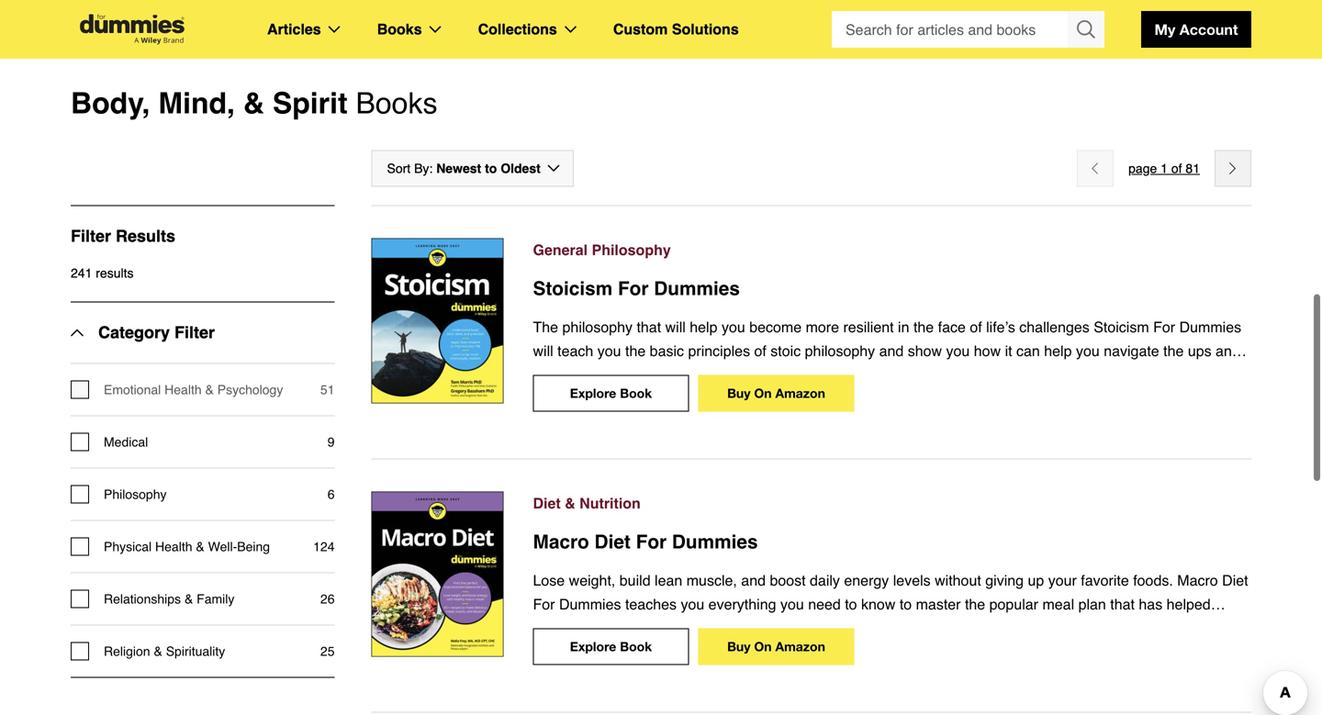Task type: locate. For each thing, give the bounding box(es) containing it.
241 results
[[71, 266, 134, 280]]

1 vertical spatial dummies
[[672, 531, 758, 553]]

explore for stoicism
[[570, 386, 617, 401]]

0 vertical spatial book
[[620, 386, 652, 401]]

2 amazon from the top
[[776, 639, 826, 655]]

0 vertical spatial buy on amazon link
[[699, 375, 855, 412]]

newest
[[436, 161, 481, 176]]

philosophy up the 'physical' on the bottom of the page
[[104, 487, 167, 502]]

relationships
[[104, 592, 181, 607]]

1 vertical spatial book image image
[[372, 492, 504, 657]]

open collections list image
[[565, 26, 577, 33]]

open book categories image
[[429, 26, 441, 33]]

book
[[620, 386, 652, 401], [620, 639, 652, 655]]

for down general philosophy
[[618, 278, 649, 300]]

book for for
[[620, 386, 652, 401]]

2 on from the top
[[754, 639, 772, 655]]

buy on amazon for stoicism for dummies
[[728, 386, 826, 401]]

my account
[[1155, 21, 1239, 38]]

1 vertical spatial health
[[155, 539, 192, 554]]

explore
[[570, 386, 617, 401], [570, 639, 617, 655]]

& left psychology
[[205, 382, 214, 397]]

2 book from the top
[[620, 639, 652, 655]]

2 explore from the top
[[570, 639, 617, 655]]

results
[[116, 227, 175, 246]]

1 book image image from the top
[[372, 238, 504, 404]]

relationships & family
[[104, 592, 235, 607]]

results
[[96, 266, 134, 280]]

buy on amazon link
[[699, 375, 855, 412], [699, 629, 855, 666]]

2 buy on amazon link from the top
[[699, 629, 855, 666]]

1 buy on amazon link from the top
[[699, 375, 855, 412]]

filter up emotional health & psychology
[[175, 323, 215, 342]]

0 vertical spatial philosophy
[[592, 241, 671, 258]]

0 horizontal spatial filter
[[71, 227, 111, 246]]

2 buy on amazon from the top
[[728, 639, 826, 655]]

category filter
[[98, 323, 215, 342]]

1 on from the top
[[754, 386, 772, 401]]

sort
[[387, 161, 411, 176]]

health right the 'physical' on the bottom of the page
[[155, 539, 192, 554]]

1 vertical spatial explore book link
[[533, 629, 689, 666]]

2 explore book link from the top
[[533, 629, 689, 666]]

macro
[[533, 531, 589, 553]]

page 1 of 81 button
[[1129, 157, 1200, 179]]

dummies
[[654, 278, 740, 300], [672, 531, 758, 553]]

macro diet for dummies link
[[533, 529, 1252, 556]]

amazon
[[776, 386, 826, 401], [776, 639, 826, 655]]

health
[[165, 382, 202, 397], [155, 539, 192, 554]]

general philosophy
[[533, 241, 671, 258]]

philosophy
[[592, 241, 671, 258], [104, 487, 167, 502]]

1 explore book from the top
[[570, 386, 652, 401]]

1 vertical spatial filter
[[175, 323, 215, 342]]

& left well- in the bottom of the page
[[196, 539, 205, 554]]

0 vertical spatial health
[[165, 382, 202, 397]]

books up sort
[[356, 86, 438, 120]]

religion
[[104, 644, 150, 659]]

group
[[832, 11, 1105, 48]]

filter
[[71, 227, 111, 246], [175, 323, 215, 342]]

filter up "241"
[[71, 227, 111, 246]]

diet down nutrition on the bottom left
[[595, 531, 631, 553]]

page
[[1129, 161, 1158, 176]]

2 book image image from the top
[[372, 492, 504, 657]]

0 vertical spatial explore book
[[570, 386, 652, 401]]

custom solutions
[[613, 21, 739, 38]]

philosophy up stoicism for dummies
[[592, 241, 671, 258]]

amazon for macro diet for dummies
[[776, 639, 826, 655]]

category
[[98, 323, 170, 342]]

buy on amazon for macro diet for dummies
[[728, 639, 826, 655]]

Search for articles and books text field
[[832, 11, 1070, 48]]

general
[[533, 241, 588, 258]]

2 explore book from the top
[[570, 639, 652, 655]]

explore book link for for
[[533, 375, 689, 412]]

books
[[377, 21, 422, 38], [356, 86, 438, 120]]

1 horizontal spatial filter
[[175, 323, 215, 342]]

1 vertical spatial for
[[636, 531, 667, 553]]

1 vertical spatial buy
[[728, 639, 751, 655]]

& right religion
[[154, 644, 162, 659]]

& left "family"
[[185, 592, 193, 607]]

stoicism
[[533, 278, 613, 300]]

&
[[243, 86, 264, 120], [205, 382, 214, 397], [565, 495, 576, 512], [196, 539, 205, 554], [185, 592, 193, 607], [154, 644, 162, 659]]

medical
[[104, 435, 148, 449]]

for down nutrition on the bottom left
[[636, 531, 667, 553]]

1 explore book link from the top
[[533, 375, 689, 412]]

26
[[320, 592, 335, 607]]

page 1 of 81
[[1129, 161, 1200, 176]]

diet up macro
[[533, 495, 561, 512]]

2 buy from the top
[[728, 639, 751, 655]]

0 vertical spatial explore book link
[[533, 375, 689, 412]]

1 horizontal spatial philosophy
[[592, 241, 671, 258]]

book image image
[[372, 238, 504, 404], [372, 492, 504, 657]]

0 vertical spatial explore
[[570, 386, 617, 401]]

amazon for stoicism for dummies
[[776, 386, 826, 401]]

1 vertical spatial book
[[620, 639, 652, 655]]

1 vertical spatial explore book
[[570, 639, 652, 655]]

1 amazon from the top
[[776, 386, 826, 401]]

1 vertical spatial diet
[[595, 531, 631, 553]]

0 vertical spatial on
[[754, 386, 772, 401]]

1 book from the top
[[620, 386, 652, 401]]

on
[[754, 386, 772, 401], [754, 639, 772, 655]]

buy for macro diet for dummies
[[728, 639, 751, 655]]

9
[[328, 435, 335, 449]]

open article categories image
[[329, 26, 340, 33]]

to
[[485, 161, 497, 176]]

1 vertical spatial buy on amazon link
[[699, 629, 855, 666]]

explore book
[[570, 386, 652, 401], [570, 639, 652, 655]]

logo image
[[71, 14, 194, 45]]

81
[[1186, 161, 1200, 176]]

1 buy on amazon from the top
[[728, 386, 826, 401]]

0 vertical spatial buy on amazon
[[728, 386, 826, 401]]

0 vertical spatial amazon
[[776, 386, 826, 401]]

emotional
[[104, 382, 161, 397]]

psychology
[[217, 382, 283, 397]]

0 vertical spatial buy
[[728, 386, 751, 401]]

buy
[[728, 386, 751, 401], [728, 639, 751, 655]]

collections
[[478, 21, 557, 38]]

macro diet for dummies
[[533, 531, 758, 553]]

241
[[71, 266, 92, 280]]

book image image for macro
[[372, 492, 504, 657]]

0 vertical spatial book image image
[[372, 238, 504, 404]]

0 horizontal spatial philosophy
[[104, 487, 167, 502]]

diet
[[533, 495, 561, 512], [595, 531, 631, 553]]

0 vertical spatial diet
[[533, 495, 561, 512]]

0 vertical spatial dummies
[[654, 278, 740, 300]]

1 vertical spatial explore
[[570, 639, 617, 655]]

health right the emotional
[[165, 382, 202, 397]]

explore book for diet
[[570, 639, 652, 655]]

buy on amazon
[[728, 386, 826, 401], [728, 639, 826, 655]]

0 horizontal spatial diet
[[533, 495, 561, 512]]

stoicism for dummies link
[[533, 275, 1252, 302]]

health for physical
[[155, 539, 192, 554]]

1 vertical spatial buy on amazon
[[728, 639, 826, 655]]

books left open book categories image
[[377, 21, 422, 38]]

explore book link
[[533, 375, 689, 412], [533, 629, 689, 666]]

category filter button
[[71, 302, 215, 363]]

custom
[[613, 21, 668, 38]]

buy on amazon link for macro diet for dummies
[[699, 629, 855, 666]]

1 vertical spatial amazon
[[776, 639, 826, 655]]

filter results
[[71, 227, 175, 246]]

solutions
[[672, 21, 739, 38]]

my
[[1155, 21, 1176, 38]]

close this dialog image
[[1295, 641, 1313, 659]]

1 explore from the top
[[570, 386, 617, 401]]

0 vertical spatial for
[[618, 278, 649, 300]]

for
[[618, 278, 649, 300], [636, 531, 667, 553]]

explore for macro
[[570, 639, 617, 655]]

1 vertical spatial on
[[754, 639, 772, 655]]

1 buy from the top
[[728, 386, 751, 401]]



Task type: describe. For each thing, give the bounding box(es) containing it.
buy on amazon link for stoicism for dummies
[[699, 375, 855, 412]]

124
[[313, 539, 335, 554]]

emotional health & psychology
[[104, 382, 283, 397]]

on for macro diet for dummies
[[754, 639, 772, 655]]

nutrition
[[580, 495, 641, 512]]

1
[[1161, 161, 1168, 176]]

mind,
[[158, 86, 235, 120]]

by:
[[414, 161, 433, 176]]

well-
[[208, 539, 237, 554]]

spirit
[[273, 86, 348, 120]]

physical health & well-being
[[104, 539, 270, 554]]

account
[[1180, 21, 1239, 38]]

explore book for for
[[570, 386, 652, 401]]

0 vertical spatial filter
[[71, 227, 111, 246]]

religion & spirituality
[[104, 644, 225, 659]]

body,
[[71, 86, 150, 120]]

book image image for stoicism
[[372, 238, 504, 404]]

on for stoicism for dummies
[[754, 386, 772, 401]]

for inside the macro diet for dummies link
[[636, 531, 667, 553]]

my account link
[[1142, 11, 1252, 48]]

family
[[197, 592, 235, 607]]

51
[[320, 382, 335, 397]]

book for diet
[[620, 639, 652, 655]]

custom solutions link
[[613, 17, 739, 41]]

body, mind, & spirit books
[[71, 86, 438, 120]]

1 vertical spatial philosophy
[[104, 487, 167, 502]]

filter inside the category filter dropdown button
[[175, 323, 215, 342]]

diet & nutrition link
[[533, 492, 1252, 516]]

for inside stoicism for dummies link
[[618, 278, 649, 300]]

articles
[[267, 21, 321, 38]]

explore book link for diet
[[533, 629, 689, 666]]

stoicism for dummies
[[533, 278, 740, 300]]

oldest
[[501, 161, 541, 176]]

& up macro
[[565, 495, 576, 512]]

sort by: newest to oldest
[[387, 161, 541, 176]]

buy for stoicism for dummies
[[728, 386, 751, 401]]

1 horizontal spatial diet
[[595, 531, 631, 553]]

1 vertical spatial books
[[356, 86, 438, 120]]

& left spirit
[[243, 86, 264, 120]]

diet & nutrition
[[533, 495, 641, 512]]

25
[[320, 644, 335, 659]]

6
[[328, 487, 335, 502]]

health for emotional
[[165, 382, 202, 397]]

physical
[[104, 539, 152, 554]]

spirituality
[[166, 644, 225, 659]]

of
[[1172, 161, 1183, 176]]

0 vertical spatial books
[[377, 21, 422, 38]]

general philosophy link
[[533, 238, 1252, 262]]

being
[[237, 539, 270, 554]]



Task type: vqa. For each thing, say whether or not it's contained in the screenshot.
top Buy On Amazon
yes



